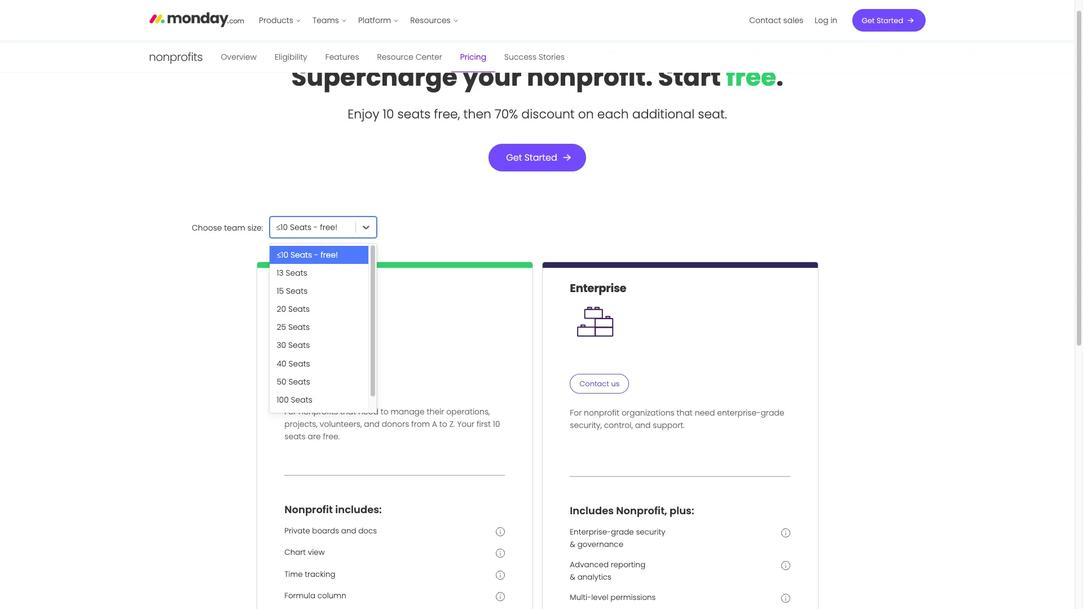 Task type: describe. For each thing, give the bounding box(es) containing it.
success stories link
[[496, 41, 574, 72]]

100 seats
[[277, 394, 313, 406]]

70%
[[495, 106, 518, 123]]

that inside for nonprofit organizations that need enterprise-grade security, control, and support.
[[677, 407, 693, 419]]

analytics
[[578, 572, 612, 583]]

create formulas to perform data calculations on your monday.com boards. element
[[496, 593, 505, 604]]

13
[[277, 268, 284, 279]]

contact us button
[[570, 374, 629, 394]]

list containing contact sales
[[744, 0, 843, 41]]

enterprise region
[[543, 268, 818, 476]]

tracking
[[305, 569, 336, 580]]

teams
[[313, 15, 339, 26]]

20 seats
[[277, 304, 310, 315]]

0
[[307, 344, 312, 355]]

enterprise: advanced reporting  &amp; analytics region
[[570, 559, 776, 584]]

advanced reporting & analytics
[[570, 560, 646, 583]]

teams link
[[307, 11, 353, 29]]

total
[[285, 344, 305, 355]]

resources link
[[405, 11, 464, 29]]

0 vertical spatial free
[[726, 60, 777, 94]]

us
[[611, 379, 620, 389]]

total 0 / year billed annually
[[285, 344, 338, 365]]

get started button inside main "element"
[[852, 9, 926, 32]]

donors
[[382, 419, 409, 430]]

main element
[[253, 0, 926, 41]]

products link
[[253, 11, 307, 29]]

get started for get started button in the main "element"
[[862, 15, 904, 26]]

advanced
[[570, 560, 609, 570]]

started for bottommost get started button
[[525, 151, 557, 164]]

robust permissions at every level to give you full control. image
[[781, 594, 790, 603]]

enterprise
[[570, 280, 627, 296]]

resources
[[410, 15, 451, 26]]

additional
[[632, 106, 695, 123]]

your
[[463, 60, 522, 94]]

formula column
[[285, 591, 346, 602]]

need inside the for nonprofits that need to manage their operations, projects, volunteers, and donors from a to z. your first 10 seats are free.
[[358, 406, 379, 418]]

15
[[277, 286, 284, 297]]

1 vertical spatial -
[[314, 249, 318, 261]]

enterprise: enterprise-grade security  &amp; governance region
[[570, 526, 776, 551]]

private boards/docs are only visible and accessible to you and team members you invite. image
[[496, 528, 505, 537]]

seats right 15
[[286, 286, 308, 297]]

center
[[416, 51, 442, 62]]

supercharge your nonprofit. start free .
[[291, 60, 784, 94]]

in
[[831, 15, 838, 26]]

choose team size:
[[192, 222, 263, 234]]

40
[[277, 358, 286, 369]]

contact us
[[580, 379, 620, 389]]

seats down "total"
[[289, 358, 310, 369]]

eligibility
[[275, 51, 307, 62]]

private boards/docs are only visible and accessible to you and team members you invite. element
[[496, 528, 505, 539]]

seats up billed
[[288, 340, 310, 351]]

200+ seats
[[277, 412, 320, 424]]

contact us - enterprise image
[[574, 302, 616, 341]]

1 vertical spatial ≤10
[[277, 249, 288, 261]]

control,
[[604, 420, 633, 431]]

20
[[277, 304, 286, 315]]

slice and dice everything and get actionable insights from the data. element
[[781, 561, 790, 573]]

choose
[[192, 222, 222, 234]]

enterprise: multi-level permissions region
[[570, 592, 776, 606]]

organizations
[[622, 407, 675, 419]]

stories
[[539, 51, 565, 62]]

reporting
[[611, 560, 646, 570]]

seats right 20
[[288, 304, 310, 315]]

try
[[302, 378, 313, 389]]

100
[[277, 394, 289, 406]]

and inside region
[[341, 526, 356, 537]]

seats up are
[[298, 412, 320, 424]]

time
[[285, 569, 303, 580]]

view
[[308, 547, 325, 558]]

robust permissions at every level to give you full control. element
[[781, 594, 790, 606]]

contact sales button
[[744, 11, 809, 29]]

monday.com logo image
[[149, 7, 244, 31]]

eligibility link
[[266, 41, 316, 72]]

30
[[277, 340, 286, 351]]

track and monitor the time spent on each task. image
[[496, 571, 505, 580]]

seats right size:
[[290, 222, 312, 233]]

year
[[319, 344, 338, 355]]

billed
[[285, 354, 304, 365]]

& inside enterprise-grade security & governance
[[570, 539, 576, 550]]

get for bottommost get started button
[[506, 151, 522, 164]]

1 vertical spatial ≤10 seats - free!
[[277, 249, 338, 261]]

free inside button
[[326, 378, 340, 389]]

each
[[598, 106, 629, 123]]

includes:
[[335, 503, 382, 517]]

governance
[[578, 539, 624, 550]]

get started for bottommost get started button
[[506, 151, 557, 164]]

formula
[[285, 591, 315, 602]]

seats down try
[[291, 394, 313, 406]]

1 vertical spatial free!
[[321, 249, 338, 261]]

platform link
[[353, 11, 405, 29]]

visualize your data on different types of charts and graphs. element
[[496, 549, 505, 561]]

enjoy
[[348, 106, 379, 123]]

0 vertical spatial seats
[[398, 106, 431, 123]]

contact sales
[[749, 15, 804, 26]]

enterprise-grade security & governance
[[570, 527, 666, 550]]

list containing products
[[253, 0, 464, 41]]

team
[[224, 222, 245, 234]]

boards
[[312, 526, 339, 537]]

resource
[[377, 51, 414, 62]]

40 seats
[[277, 358, 310, 369]]

0 vertical spatial -
[[314, 222, 318, 233]]

permissions
[[611, 592, 656, 603]]

sales
[[784, 15, 804, 26]]

operations,
[[447, 406, 490, 418]]

.
[[777, 60, 784, 94]]



Task type: vqa. For each thing, say whether or not it's contained in the screenshot.
seats to the right
yes



Task type: locate. For each thing, give the bounding box(es) containing it.
create formulas to perform data calculations on your monday.com boards. image
[[496, 593, 505, 602]]

and
[[364, 419, 380, 430], [635, 420, 651, 431], [341, 526, 356, 537]]

seats up 13 seats
[[291, 249, 312, 261]]

for for enterprise
[[570, 407, 582, 419]]

get started button right in
[[852, 9, 926, 32]]

0 horizontal spatial get started
[[506, 151, 557, 164]]

get started button
[[852, 9, 926, 32], [489, 144, 586, 172]]

and down organizations
[[635, 420, 651, 431]]

2 nonprofit from the top
[[285, 503, 333, 517]]

1 vertical spatial &
[[570, 572, 576, 583]]

get started button down enjoy 10 seats free, then 70% discount on each additional seat.
[[489, 144, 586, 172]]

1 list from the left
[[253, 0, 464, 41]]

0 vertical spatial to
[[381, 406, 389, 418]]

1 & from the top
[[570, 539, 576, 550]]

get down '70%'
[[506, 151, 522, 164]]

1 horizontal spatial grade
[[761, 407, 785, 419]]

to
[[381, 406, 389, 418], [440, 419, 447, 430]]

10 right enjoy
[[383, 106, 394, 123]]

and left donors
[[364, 419, 380, 430]]

nonprofit: time tracking region
[[285, 569, 491, 582]]

nonprofit down 13 seats
[[285, 280, 337, 296]]

0 vertical spatial 10
[[383, 106, 394, 123]]

seats right the 13
[[286, 268, 307, 279]]

≤10 right size:
[[276, 222, 288, 233]]

contact inside contact sales "button"
[[749, 15, 781, 26]]

features
[[325, 51, 359, 62]]

track and monitor the time spent on each task. element
[[496, 571, 505, 582]]

that
[[340, 406, 356, 418], [677, 407, 693, 419]]

0 vertical spatial get
[[862, 15, 875, 26]]

first
[[477, 419, 491, 430]]

1 horizontal spatial list
[[744, 0, 843, 41]]

0 horizontal spatial started
[[525, 151, 557, 164]]

1 horizontal spatial seats
[[398, 106, 431, 123]]

seats inside the for nonprofits that need to manage their operations, projects, volunteers, and donors from a to z. your first 10 seats are free.
[[285, 431, 306, 442]]

1 horizontal spatial to
[[440, 419, 447, 430]]

50
[[277, 376, 286, 387]]

seats
[[398, 106, 431, 123], [285, 431, 306, 442]]

2 list from the left
[[744, 0, 843, 41]]

top tier security features & user management controls. element
[[781, 529, 790, 540]]

contact for contact sales
[[749, 15, 781, 26]]

from
[[411, 419, 430, 430]]

0 vertical spatial get started button
[[852, 9, 926, 32]]

0 vertical spatial &
[[570, 539, 576, 550]]

0 vertical spatial ≤10
[[276, 222, 288, 233]]

top tier security features & user management controls. image
[[781, 529, 790, 538]]

13 seats
[[277, 268, 307, 279]]

& down advanced
[[570, 572, 576, 583]]

security,
[[570, 420, 602, 431]]

1 vertical spatial nonprofit
[[285, 503, 333, 517]]

0 vertical spatial free!
[[320, 222, 337, 233]]

and inside the for nonprofits that need to manage their operations, projects, volunteers, and donors from a to z. your first 10 seats are free.
[[364, 419, 380, 430]]

nonprofit up private
[[285, 503, 333, 517]]

for nonprofits that need to manage their operations, projects, volunteers, and donors from a to z. your first 10 seats are free.
[[285, 406, 500, 442]]

z.
[[450, 419, 455, 430]]

for inside the for nonprofits that need to manage their operations, projects, volunteers, and donors from a to z. your first 10 seats are free.
[[285, 406, 296, 418]]

contact left the sales
[[749, 15, 781, 26]]

0 horizontal spatial list
[[253, 0, 464, 41]]

≤10
[[276, 222, 288, 233], [277, 249, 288, 261]]

resource center
[[377, 51, 442, 62]]

then
[[464, 106, 492, 123]]

0 horizontal spatial 10
[[383, 106, 394, 123]]

try for free button
[[285, 374, 358, 393]]

0 horizontal spatial for
[[285, 406, 296, 418]]

contact left us
[[580, 379, 609, 389]]

free right for on the left bottom of page
[[326, 378, 340, 389]]

1 nonprofit from the top
[[285, 280, 337, 296]]

1 horizontal spatial 10
[[493, 419, 500, 430]]

grade inside for nonprofit organizations that need enterprise-grade security, control, and support.
[[761, 407, 785, 419]]

≤10 up the 13
[[277, 249, 288, 261]]

started
[[877, 15, 904, 26], [525, 151, 557, 164]]

pricing link
[[451, 41, 496, 72]]

success stories
[[505, 51, 565, 62]]

nonprofit: formula column region
[[285, 590, 491, 604]]

1 vertical spatial get started
[[506, 151, 557, 164]]

&
[[570, 539, 576, 550], [570, 572, 576, 583]]

10
[[383, 106, 394, 123], [493, 419, 500, 430]]

need left enterprise-
[[695, 407, 715, 419]]

pricing
[[460, 51, 486, 62]]

discount
[[522, 106, 575, 123]]

started inside main "element"
[[877, 15, 904, 26]]

get started down enjoy 10 seats free, then 70% discount on each additional seat.
[[506, 151, 557, 164]]

1 vertical spatial seats
[[285, 431, 306, 442]]

and left docs
[[341, 526, 356, 537]]

1 vertical spatial get
[[506, 151, 522, 164]]

2 & from the top
[[570, 572, 576, 583]]

chart view
[[285, 547, 325, 558]]

free up seat.
[[726, 60, 777, 94]]

chart
[[285, 547, 306, 558]]

to up donors
[[381, 406, 389, 418]]

log in link
[[809, 11, 843, 29]]

0 vertical spatial contact
[[749, 15, 781, 26]]

contact for contact us
[[580, 379, 609, 389]]

1 horizontal spatial contact
[[749, 15, 781, 26]]

plus:
[[670, 504, 694, 518]]

0 horizontal spatial grade
[[611, 527, 634, 538]]

1 horizontal spatial and
[[364, 419, 380, 430]]

multi-level permissions
[[570, 592, 656, 603]]

0 horizontal spatial get
[[506, 151, 522, 164]]

are
[[308, 431, 321, 442]]

1 vertical spatial to
[[440, 419, 447, 430]]

0 vertical spatial nonprofit
[[285, 280, 337, 296]]

size:
[[248, 222, 263, 234]]

0 vertical spatial get started
[[862, 15, 904, 26]]

enjoy 10 seats free, then 70% discount on each additional seat.
[[348, 106, 727, 123]]

nonprofit inside $0 region
[[285, 280, 337, 296]]

features link
[[316, 41, 368, 72]]

1 vertical spatial get started button
[[489, 144, 586, 172]]

seat.
[[698, 106, 727, 123]]

private
[[285, 526, 310, 537]]

10 right first
[[493, 419, 500, 430]]

0 horizontal spatial that
[[340, 406, 356, 418]]

that up support. in the right of the page
[[677, 407, 693, 419]]

get for get started button in the main "element"
[[862, 15, 875, 26]]

a
[[432, 419, 437, 430]]

multi-
[[570, 592, 592, 603]]

0 horizontal spatial need
[[358, 406, 379, 418]]

annually
[[306, 354, 337, 365]]

contact inside contact us button
[[580, 379, 609, 389]]

& down enterprise-
[[570, 539, 576, 550]]

monday.com for non-profit image
[[149, 41, 203, 73]]

seats right '50' on the left bottom of page
[[289, 376, 310, 387]]

need inside for nonprofit organizations that need enterprise-grade security, control, and support.
[[695, 407, 715, 419]]

products
[[259, 15, 293, 26]]

get started right in
[[862, 15, 904, 26]]

15 seats
[[277, 286, 308, 297]]

0 horizontal spatial and
[[341, 526, 356, 537]]

for
[[315, 378, 324, 389]]

1 vertical spatial contact
[[580, 379, 609, 389]]

nonprofits
[[299, 406, 338, 418]]

get started
[[862, 15, 904, 26], [506, 151, 557, 164]]

and inside for nonprofit organizations that need enterprise-grade security, control, and support.
[[635, 420, 651, 431]]

1 horizontal spatial for
[[570, 407, 582, 419]]

for down 100 seats at the bottom left
[[285, 406, 296, 418]]

your
[[457, 419, 475, 430]]

level
[[592, 592, 609, 603]]

enterprise-
[[717, 407, 761, 419]]

success
[[505, 51, 537, 62]]

start
[[658, 60, 721, 94]]

manage
[[391, 406, 425, 418]]

time tracking
[[285, 569, 336, 580]]

overview
[[221, 51, 257, 62]]

for inside for nonprofit organizations that need enterprise-grade security, control, and support.
[[570, 407, 582, 419]]

get right in
[[862, 15, 875, 26]]

visualize your data on different types of charts and graphs. image
[[496, 549, 505, 558]]

started down enjoy 10 seats free, then 70% discount on each additional seat.
[[525, 151, 557, 164]]

0 vertical spatial grade
[[761, 407, 785, 419]]

seats right 25
[[288, 322, 310, 333]]

nonprofit includes:
[[285, 503, 382, 517]]

seats left free,
[[398, 106, 431, 123]]

50 seats
[[277, 376, 310, 387]]

1 horizontal spatial need
[[695, 407, 715, 419]]

$0 region
[[257, 268, 532, 475]]

need
[[358, 406, 379, 418], [695, 407, 715, 419]]

seats
[[290, 222, 312, 233], [291, 249, 312, 261], [286, 268, 307, 279], [286, 286, 308, 297], [288, 304, 310, 315], [288, 322, 310, 333], [288, 340, 310, 351], [289, 358, 310, 369], [289, 376, 310, 387], [291, 394, 313, 406], [298, 412, 320, 424]]

0 horizontal spatial to
[[381, 406, 389, 418]]

nonprofit for nonprofit
[[285, 280, 337, 296]]

list
[[253, 0, 464, 41], [744, 0, 843, 41]]

security
[[636, 527, 666, 538]]

docs
[[358, 526, 377, 537]]

try for free
[[302, 378, 340, 389]]

that up volunteers,
[[340, 406, 356, 418]]

0 horizontal spatial contact
[[580, 379, 609, 389]]

includes nonprofit, plus:
[[570, 504, 694, 518]]

1 vertical spatial started
[[525, 151, 557, 164]]

includes
[[570, 504, 614, 518]]

1 horizontal spatial get started
[[862, 15, 904, 26]]

1 horizontal spatial started
[[877, 15, 904, 26]]

free.
[[323, 431, 340, 442]]

1 horizontal spatial free
[[726, 60, 777, 94]]

0 horizontal spatial seats
[[285, 431, 306, 442]]

nonprofit: private boards and docs region
[[285, 525, 491, 539]]

30 seats
[[277, 340, 310, 351]]

0 vertical spatial started
[[877, 15, 904, 26]]

resource center link
[[368, 41, 451, 72]]

contact
[[749, 15, 781, 26], [580, 379, 609, 389]]

to right a
[[440, 419, 447, 430]]

seats down projects,
[[285, 431, 306, 442]]

that inside the for nonprofits that need to manage their operations, projects, volunteers, and donors from a to z. your first 10 seats are free.
[[340, 406, 356, 418]]

1 vertical spatial 10
[[493, 419, 500, 430]]

nonprofit: chart view region
[[285, 547, 491, 561]]

need up volunteers,
[[358, 406, 379, 418]]

started for get started button in the main "element"
[[877, 15, 904, 26]]

on
[[578, 106, 594, 123]]

started right in
[[877, 15, 904, 26]]

grade inside enterprise-grade security & governance
[[611, 527, 634, 538]]

10 inside the for nonprofits that need to manage their operations, projects, volunteers, and donors from a to z. your first 10 seats are free.
[[493, 419, 500, 430]]

nonprofit for nonprofit includes:
[[285, 503, 333, 517]]

for for nonprofit
[[285, 406, 296, 418]]

0 vertical spatial ≤10 seats - free!
[[276, 222, 337, 233]]

1 horizontal spatial get started button
[[852, 9, 926, 32]]

enterprise-
[[570, 527, 611, 538]]

their
[[427, 406, 444, 418]]

200+
[[277, 412, 296, 424]]

0 horizontal spatial get started button
[[489, 144, 586, 172]]

for up security,
[[570, 407, 582, 419]]

/
[[314, 344, 318, 355]]

1 vertical spatial free
[[326, 378, 340, 389]]

get started inside main "element"
[[862, 15, 904, 26]]

1 vertical spatial grade
[[611, 527, 634, 538]]

get inside main "element"
[[862, 15, 875, 26]]

grade
[[761, 407, 785, 419], [611, 527, 634, 538]]

column
[[318, 591, 346, 602]]

1 horizontal spatial that
[[677, 407, 693, 419]]

0 horizontal spatial free
[[326, 378, 340, 389]]

support.
[[653, 420, 685, 431]]

private boards and docs
[[285, 526, 377, 537]]

nonprofit
[[584, 407, 620, 419]]

& inside advanced reporting & analytics
[[570, 572, 576, 583]]

1 horizontal spatial get
[[862, 15, 875, 26]]

2 horizontal spatial and
[[635, 420, 651, 431]]

nonprofit,
[[616, 504, 667, 518]]

platform
[[358, 15, 391, 26]]

slice and dice everything and get actionable insights from the data. image
[[781, 561, 790, 570]]



